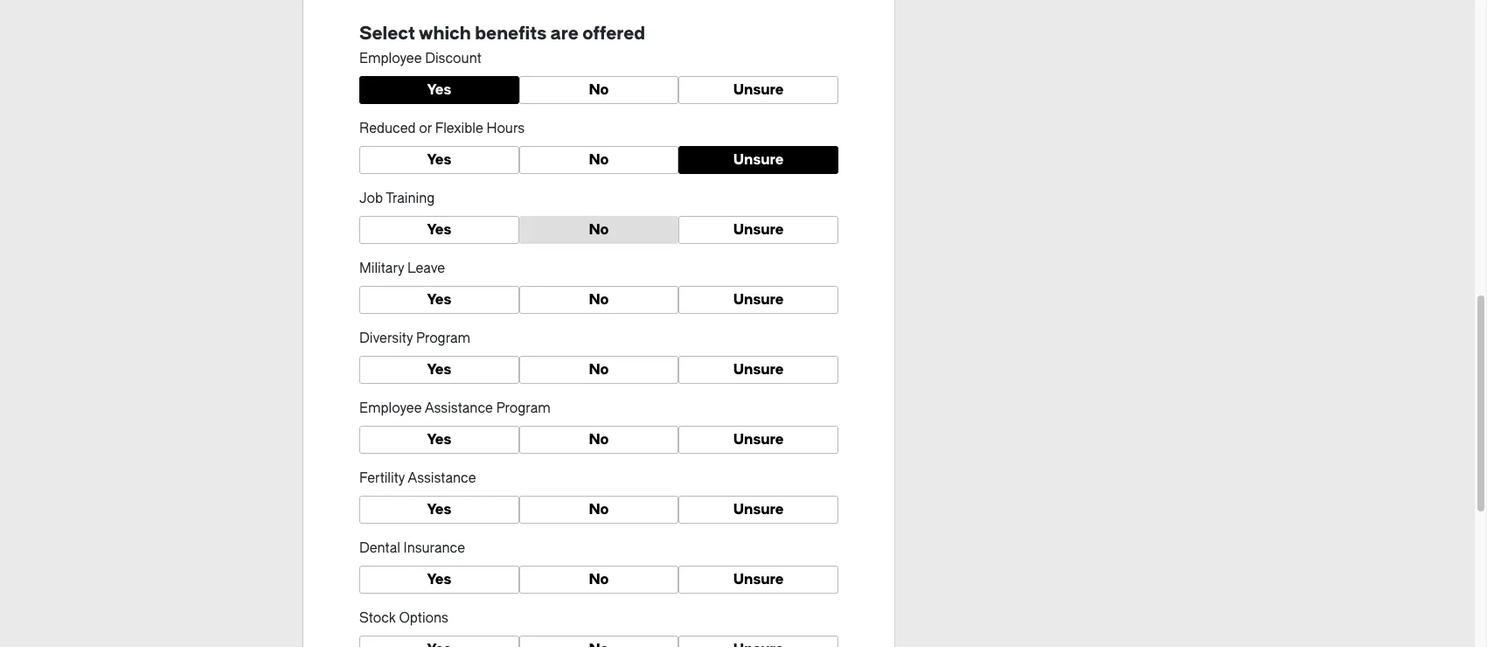 Task type: describe. For each thing, give the bounding box(es) containing it.
job
[[359, 191, 383, 206]]

unsure button for job training
[[679, 216, 838, 244]]

assistance for employee
[[425, 400, 493, 416]]

no button for employee assistance program
[[519, 426, 679, 454]]

dental
[[359, 540, 400, 556]]

select
[[359, 24, 415, 44]]

insurance
[[404, 540, 465, 556]]

stock
[[359, 610, 396, 626]]

yes button for employee discount
[[359, 76, 519, 104]]

yes for dental insurance
[[427, 571, 451, 588]]

yes for military leave
[[427, 291, 451, 308]]

diversity program
[[359, 330, 470, 346]]

hours
[[487, 121, 525, 136]]

employee for employee assistance program
[[359, 400, 422, 416]]

employee for employee discount
[[359, 51, 422, 66]]

no for reduced or flexible hours
[[589, 151, 609, 168]]

yes for employee assistance program
[[427, 431, 451, 448]]

yes button for diversity program
[[359, 356, 519, 384]]

offered
[[582, 24, 645, 44]]

are
[[550, 24, 579, 44]]

employee assistance program
[[359, 400, 551, 416]]

0 horizontal spatial program
[[416, 330, 470, 346]]

or
[[419, 121, 432, 136]]

no button for military leave
[[519, 286, 679, 314]]

military
[[359, 261, 404, 276]]

select which benefits are offered
[[359, 24, 645, 44]]

no for employee assistance program
[[589, 431, 609, 448]]

reduced or flexible hours
[[359, 121, 525, 136]]

no for diversity program
[[589, 361, 609, 378]]

no button for employee discount
[[519, 76, 679, 104]]

yes for job training
[[427, 221, 451, 238]]

1 vertical spatial program
[[496, 400, 551, 416]]

yes button for job training
[[359, 216, 519, 244]]

unsure for diversity program
[[733, 361, 784, 378]]

yes for diversity program
[[427, 361, 451, 378]]

unsure for employee discount
[[733, 81, 784, 98]]

yes for reduced or flexible hours
[[427, 151, 451, 168]]

no button for fertility assistance
[[519, 496, 679, 524]]

no for job training
[[589, 221, 609, 238]]

yes button for employee assistance program
[[359, 426, 519, 454]]

no button for diversity program
[[519, 356, 679, 384]]

leave
[[407, 261, 445, 276]]

yes for employee discount
[[427, 81, 451, 98]]

unsure button for employee discount
[[679, 76, 838, 104]]



Task type: vqa. For each thing, say whether or not it's contained in the screenshot.
that
no



Task type: locate. For each thing, give the bounding box(es) containing it.
7 yes button from the top
[[359, 496, 519, 524]]

no button for reduced or flexible hours
[[519, 146, 679, 174]]

2 yes button from the top
[[359, 146, 519, 174]]

benefits
[[475, 24, 547, 44]]

6 yes button from the top
[[359, 426, 519, 454]]

reduced
[[359, 121, 416, 136]]

2 unsure button from the top
[[679, 146, 838, 174]]

0 vertical spatial program
[[416, 330, 470, 346]]

unsure for reduced or flexible hours
[[733, 151, 784, 168]]

yes down discount
[[427, 81, 451, 98]]

3 no from the top
[[589, 221, 609, 238]]

unsure for military leave
[[733, 291, 784, 308]]

unsure button for employee assistance program
[[679, 426, 838, 454]]

8 unsure from the top
[[733, 571, 784, 588]]

2 no from the top
[[589, 151, 609, 168]]

5 yes from the top
[[427, 361, 451, 378]]

7 no button from the top
[[519, 496, 679, 524]]

yes down the insurance
[[427, 571, 451, 588]]

3 yes from the top
[[427, 221, 451, 238]]

employee
[[359, 51, 422, 66], [359, 400, 422, 416]]

flexible
[[435, 121, 483, 136]]

no button for dental insurance
[[519, 566, 679, 594]]

yes button
[[359, 76, 519, 104], [359, 146, 519, 174], [359, 216, 519, 244], [359, 286, 519, 314], [359, 356, 519, 384], [359, 426, 519, 454], [359, 496, 519, 524], [359, 566, 519, 594]]

no for dental insurance
[[589, 571, 609, 588]]

5 yes button from the top
[[359, 356, 519, 384]]

3 unsure button from the top
[[679, 216, 838, 244]]

3 yes button from the top
[[359, 216, 519, 244]]

assistance for fertility
[[408, 470, 476, 486]]

1 no from the top
[[589, 81, 609, 98]]

yes button down the insurance
[[359, 566, 519, 594]]

unsure button for dental insurance
[[679, 566, 838, 594]]

yes down employee assistance program
[[427, 431, 451, 448]]

4 no from the top
[[589, 291, 609, 308]]

1 yes button from the top
[[359, 76, 519, 104]]

diversity
[[359, 330, 413, 346]]

6 unsure from the top
[[733, 431, 784, 448]]

assistance
[[425, 400, 493, 416], [408, 470, 476, 486]]

fertility
[[359, 470, 405, 486]]

yes up the leave on the top
[[427, 221, 451, 238]]

7 unsure from the top
[[733, 501, 784, 518]]

employee discount
[[359, 51, 482, 66]]

military leave
[[359, 261, 445, 276]]

3 no button from the top
[[519, 216, 679, 244]]

4 unsure button from the top
[[679, 286, 838, 314]]

1 unsure from the top
[[733, 81, 784, 98]]

yes button for military leave
[[359, 286, 519, 314]]

8 yes from the top
[[427, 571, 451, 588]]

training
[[386, 191, 435, 206]]

discount
[[425, 51, 482, 66]]

1 unsure button from the top
[[679, 76, 838, 104]]

fertility assistance
[[359, 470, 476, 486]]

yes button down diversity program
[[359, 356, 519, 384]]

2 no button from the top
[[519, 146, 679, 174]]

yes button down discount
[[359, 76, 519, 104]]

stock options
[[359, 610, 449, 626]]

4 unsure from the top
[[733, 291, 784, 308]]

dental insurance
[[359, 540, 465, 556]]

no for fertility assistance
[[589, 501, 609, 518]]

7 no from the top
[[589, 501, 609, 518]]

assistance up fertility assistance
[[425, 400, 493, 416]]

8 no from the top
[[589, 571, 609, 588]]

yes down reduced or flexible hours
[[427, 151, 451, 168]]

1 yes from the top
[[427, 81, 451, 98]]

unsure button for reduced or flexible hours
[[679, 146, 838, 174]]

0 vertical spatial employee
[[359, 51, 422, 66]]

yes button for fertility assistance
[[359, 496, 519, 524]]

no for military leave
[[589, 291, 609, 308]]

2 yes from the top
[[427, 151, 451, 168]]

program
[[416, 330, 470, 346], [496, 400, 551, 416]]

unsure
[[733, 81, 784, 98], [733, 151, 784, 168], [733, 221, 784, 238], [733, 291, 784, 308], [733, 361, 784, 378], [733, 431, 784, 448], [733, 501, 784, 518], [733, 571, 784, 588]]

unsure for dental insurance
[[733, 571, 784, 588]]

job training
[[359, 191, 435, 206]]

5 unsure button from the top
[[679, 356, 838, 384]]

3 unsure from the top
[[733, 221, 784, 238]]

unsure for fertility assistance
[[733, 501, 784, 518]]

yes button down the leave on the top
[[359, 286, 519, 314]]

yes button up the leave on the top
[[359, 216, 519, 244]]

5 no button from the top
[[519, 356, 679, 384]]

1 horizontal spatial program
[[496, 400, 551, 416]]

employee down select
[[359, 51, 422, 66]]

1 no button from the top
[[519, 76, 679, 104]]

unsure for job training
[[733, 221, 784, 238]]

options
[[399, 610, 449, 626]]

yes down the leave on the top
[[427, 291, 451, 308]]

6 no button from the top
[[519, 426, 679, 454]]

6 unsure button from the top
[[679, 426, 838, 454]]

7 yes from the top
[[427, 501, 451, 518]]

5 no from the top
[[589, 361, 609, 378]]

yes button for dental insurance
[[359, 566, 519, 594]]

yes button down reduced or flexible hours
[[359, 146, 519, 174]]

yes button for reduced or flexible hours
[[359, 146, 519, 174]]

yes down diversity program
[[427, 361, 451, 378]]

yes button down employee assistance program
[[359, 426, 519, 454]]

no button for job training
[[519, 216, 679, 244]]

4 yes from the top
[[427, 291, 451, 308]]

unsure button for military leave
[[679, 286, 838, 314]]

1 employee from the top
[[359, 51, 422, 66]]

employee down diversity
[[359, 400, 422, 416]]

2 unsure from the top
[[733, 151, 784, 168]]

4 yes button from the top
[[359, 286, 519, 314]]

no
[[589, 81, 609, 98], [589, 151, 609, 168], [589, 221, 609, 238], [589, 291, 609, 308], [589, 361, 609, 378], [589, 431, 609, 448], [589, 501, 609, 518], [589, 571, 609, 588]]

unsure for employee assistance program
[[733, 431, 784, 448]]

6 no from the top
[[589, 431, 609, 448]]

6 yes from the top
[[427, 431, 451, 448]]

7 unsure button from the top
[[679, 496, 838, 524]]

which
[[419, 24, 471, 44]]

yes button down fertility assistance
[[359, 496, 519, 524]]

yes
[[427, 81, 451, 98], [427, 151, 451, 168], [427, 221, 451, 238], [427, 291, 451, 308], [427, 361, 451, 378], [427, 431, 451, 448], [427, 501, 451, 518], [427, 571, 451, 588]]

0 vertical spatial assistance
[[425, 400, 493, 416]]

yes for fertility assistance
[[427, 501, 451, 518]]

2 employee from the top
[[359, 400, 422, 416]]

no button
[[519, 76, 679, 104], [519, 146, 679, 174], [519, 216, 679, 244], [519, 286, 679, 314], [519, 356, 679, 384], [519, 426, 679, 454], [519, 496, 679, 524], [519, 566, 679, 594]]

no for employee discount
[[589, 81, 609, 98]]

unsure button for fertility assistance
[[679, 496, 838, 524]]

unsure button for diversity program
[[679, 356, 838, 384]]

5 unsure from the top
[[733, 361, 784, 378]]

assistance right fertility
[[408, 470, 476, 486]]

4 no button from the top
[[519, 286, 679, 314]]

unsure button
[[679, 76, 838, 104], [679, 146, 838, 174], [679, 216, 838, 244], [679, 286, 838, 314], [679, 356, 838, 384], [679, 426, 838, 454], [679, 496, 838, 524], [679, 566, 838, 594]]

1 vertical spatial employee
[[359, 400, 422, 416]]

yes down fertility assistance
[[427, 501, 451, 518]]

1 vertical spatial assistance
[[408, 470, 476, 486]]

8 yes button from the top
[[359, 566, 519, 594]]

8 no button from the top
[[519, 566, 679, 594]]

8 unsure button from the top
[[679, 566, 838, 594]]



